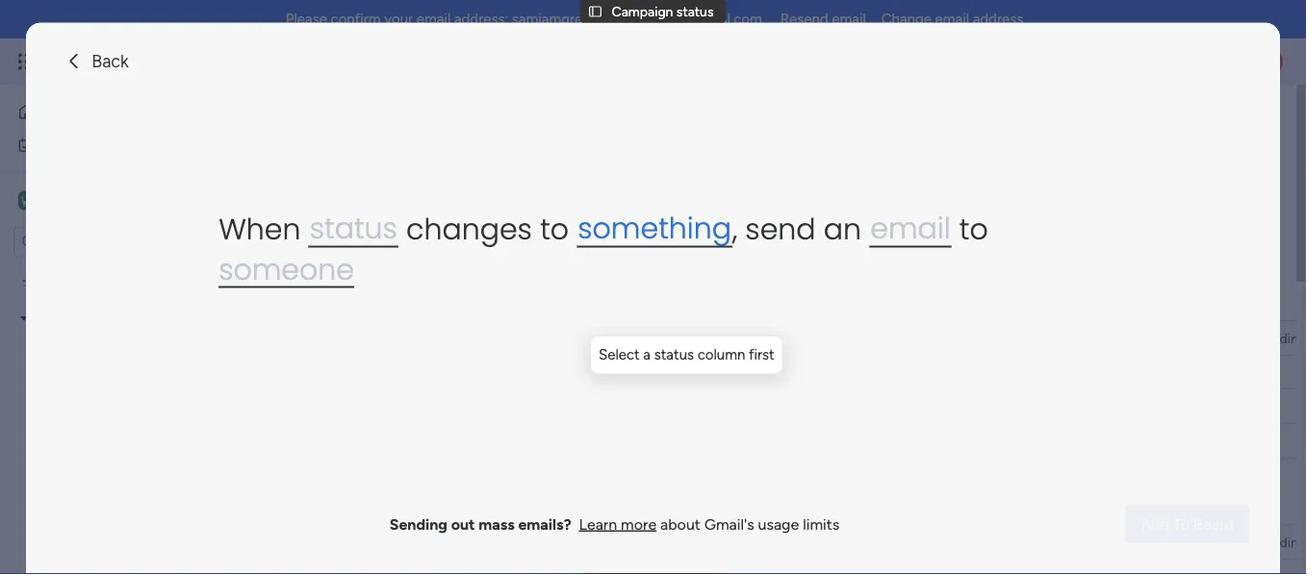 Task type: vqa. For each thing, say whether or not it's contained in the screenshot.
sending at left
yes



Task type: locate. For each thing, give the bounding box(es) containing it.
to
[[540, 209, 569, 250], [960, 209, 988, 250], [407, 289, 425, 313], [500, 365, 512, 381], [577, 365, 590, 381]]

filter
[[620, 228, 650, 244]]

upcoming campaigns
[[331, 493, 529, 517]]

something
[[578, 208, 732, 249]]

0 vertical spatial campaign owner
[[602, 330, 705, 347]]

usage
[[758, 515, 799, 534]]

angle down image
[[375, 229, 385, 243]]

0 vertical spatial campaign owner field
[[598, 328, 710, 349]]

item down campaigns on the left bottom
[[441, 534, 469, 550]]

limits
[[803, 515, 840, 534]]

campaign
[[612, 3, 673, 20], [602, 330, 664, 347], [602, 534, 664, 551]]

sending out mass emails? learn more about gmail's usage limits
[[390, 515, 840, 534]]

campaign owner down more
[[602, 534, 705, 551]]

change email address link
[[881, 11, 1023, 28]]

item
[[331, 228, 358, 244], [441, 534, 469, 550]]

account for first account field
[[770, 330, 821, 347]]

resend email
[[780, 11, 866, 28]]

workspace image
[[21, 190, 35, 211]]

0 horizontal spatial item
[[331, 228, 358, 244]]

caret down image
[[20, 312, 28, 325]]

account down usage in the bottom of the page
[[770, 534, 821, 551]]

person
[[530, 228, 572, 244]]

owner
[[667, 330, 705, 347], [667, 534, 705, 551]]

0 vertical spatial account
[[770, 330, 821, 347]]

to inside field
[[407, 289, 425, 313]]

1 account from the top
[[770, 330, 821, 347]]

2 account from the top
[[770, 534, 821, 551]]

you
[[472, 289, 505, 313]]

Account field
[[765, 328, 826, 349], [765, 532, 826, 553]]

email
[[417, 11, 451, 28], [832, 11, 866, 28], [935, 11, 969, 28], [870, 208, 951, 249]]

change
[[881, 11, 932, 28]]

campaign owner down of
[[602, 330, 705, 347]]

option
[[0, 269, 245, 272]]

0 vertical spatial campaign
[[612, 3, 673, 20]]

account field down ":)"
[[765, 328, 826, 349]]

:)
[[792, 289, 805, 313]]

owner for first campaign owner field from the bottom of the page
[[667, 534, 705, 551]]

1 vertical spatial account field
[[765, 532, 826, 553]]

1 vertical spatial item
[[441, 534, 469, 550]]

1 account field from the top
[[765, 328, 826, 349]]

1 campaign owner from the top
[[602, 330, 705, 347]]

status inside when status changes to something , send an email to someone
[[310, 208, 397, 249]]

email right an
[[870, 208, 951, 249]]

👋
[[420, 365, 433, 381]]

2 campaign owner field from the top
[[598, 532, 710, 553]]

workspace image
[[18, 190, 38, 211]]

campaign owner
[[602, 330, 705, 347], [602, 534, 705, 551]]

None field
[[1252, 328, 1306, 349], [1252, 532, 1306, 553], [1252, 328, 1306, 349], [1252, 532, 1306, 553]]

1 owner from the top
[[667, 330, 705, 347]]

1 vertical spatial account
[[770, 534, 821, 551]]

template
[[706, 289, 787, 313]]

this
[[669, 289, 701, 313]]

account field right gmail's
[[765, 532, 826, 553]]

item right new
[[331, 228, 358, 244]]

v2 search image
[[417, 225, 431, 247]]

back button
[[57, 46, 136, 77]]

1 vertical spatial status
[[310, 208, 397, 249]]

account down ":)"
[[770, 330, 821, 347]]

email right change
[[935, 11, 969, 28]]

upcoming
[[331, 493, 423, 517]]

learn more link
[[579, 515, 657, 534]]

email right the resend
[[832, 11, 866, 28]]

my
[[42, 137, 61, 153]]

sort
[[717, 228, 742, 244]]

0 vertical spatial status
[[677, 3, 714, 20]]

2 owner from the top
[[667, 534, 705, 551]]

0 vertical spatial account field
[[765, 328, 826, 349]]

Search field
[[431, 222, 489, 249]]

1 vertical spatial campaign owner
[[602, 534, 705, 551]]

1 horizontal spatial item
[[441, 534, 469, 550]]

0 vertical spatial item
[[331, 228, 358, 244]]

1 vertical spatial owner
[[667, 534, 705, 551]]

my work button
[[12, 129, 207, 160]]

person button
[[500, 220, 583, 251]]

1 vertical spatial campaign owner field
[[598, 532, 710, 553]]

owner down about
[[667, 534, 705, 551]]

about
[[660, 515, 701, 534]]

status
[[677, 3, 714, 20], [310, 208, 397, 249], [654, 347, 694, 364]]

gmail's
[[704, 515, 754, 534]]

owner for first campaign owner field from the top of the page
[[667, 330, 705, 347]]

there!
[[380, 365, 416, 381]]

mass
[[479, 515, 515, 534]]

list box
[[0, 266, 245, 575]]

Campaign owner field
[[598, 328, 710, 349], [598, 532, 710, 553]]

samiamgreeneggsnham27@gmail.com
[[512, 11, 762, 28]]

0 vertical spatial owner
[[667, 330, 705, 347]]

owner down this
[[667, 330, 705, 347]]

hi
[[364, 365, 377, 381]]

account
[[770, 330, 821, 347], [770, 534, 821, 551]]

email right your
[[417, 11, 451, 28]]

change email address
[[881, 11, 1023, 28]]



Task type: describe. For each thing, give the bounding box(es) containing it.
please
[[286, 11, 327, 28]]

campaigns
[[427, 493, 529, 517]]

2 vertical spatial status
[[654, 347, 694, 364]]

send
[[745, 209, 816, 250]]

a
[[643, 347, 651, 364]]

,
[[733, 209, 738, 250]]

few
[[331, 289, 365, 313]]

2 vertical spatial campaign
[[602, 534, 664, 551]]

new
[[299, 228, 328, 244]]

select a status column first
[[599, 347, 775, 364]]

here
[[469, 365, 496, 381]]

when
[[219, 209, 301, 250]]

learn
[[516, 365, 545, 381]]

2 account field from the top
[[765, 532, 826, 553]]

item inside button
[[331, 228, 358, 244]]

arrow down image
[[657, 224, 680, 247]]

Upcoming campaigns field
[[326, 493, 533, 518]]

work
[[64, 137, 93, 153]]

Few tips to help you make the most of this template :) field
[[326, 289, 809, 314]]

home button
[[12, 96, 207, 127]]

monday
[[86, 51, 152, 72]]

monday button
[[50, 37, 307, 87]]

email inside when status changes to something , send an email to someone
[[870, 208, 951, 249]]

learn
[[579, 515, 617, 534]]

new item button
[[292, 220, 366, 251]]

status for campaign
[[677, 3, 714, 20]]

make
[[510, 289, 560, 313]]

2 campaign owner from the top
[[602, 534, 705, 551]]

hide
[[790, 228, 819, 244]]

click
[[436, 365, 466, 381]]

someone
[[219, 250, 354, 290]]

filter button
[[589, 220, 680, 251]]

confirm
[[331, 11, 381, 28]]

changes
[[406, 209, 532, 250]]

tips
[[370, 289, 402, 313]]

select product image
[[17, 52, 37, 71]]

how
[[548, 365, 574, 381]]

few tips to help you make the most of this template :)
[[331, 289, 805, 313]]

of
[[648, 289, 665, 313]]

more
[[621, 515, 657, 534]]

hi there! 👋  click here to learn how to start ➡️
[[364, 365, 638, 381]]

1 campaign owner field from the top
[[598, 328, 710, 349]]

status for when
[[310, 208, 397, 249]]

hide button
[[760, 220, 830, 251]]

sam green image
[[1252, 46, 1283, 77]]

an
[[824, 209, 862, 250]]

campaign status
[[612, 3, 714, 20]]

➡️
[[625, 365, 638, 381]]

select
[[599, 347, 640, 364]]

first
[[749, 347, 775, 364]]

back
[[92, 51, 129, 71]]

most
[[598, 289, 643, 313]]

out
[[451, 515, 475, 534]]

account for 2nd account field from the top
[[770, 534, 821, 551]]

the
[[565, 289, 593, 313]]

my work
[[42, 137, 93, 153]]

column
[[698, 347, 745, 364]]

new item
[[299, 228, 358, 244]]

resend email link
[[780, 11, 866, 28]]

sort button
[[686, 220, 754, 251]]

home
[[44, 103, 81, 120]]

your
[[384, 11, 413, 28]]

start conversation image
[[516, 559, 579, 575]]

start
[[594, 365, 621, 381]]

when status changes to something , send an email to someone
[[219, 208, 988, 290]]

help
[[429, 289, 468, 313]]

emails?
[[518, 515, 571, 534]]

please confirm your email address: samiamgreeneggsnham27@gmail.com
[[286, 11, 762, 28]]

1 vertical spatial campaign
[[602, 330, 664, 347]]

address:
[[454, 11, 508, 28]]

address
[[973, 11, 1023, 28]]

sending
[[390, 515, 447, 534]]

resend
[[780, 11, 828, 28]]



